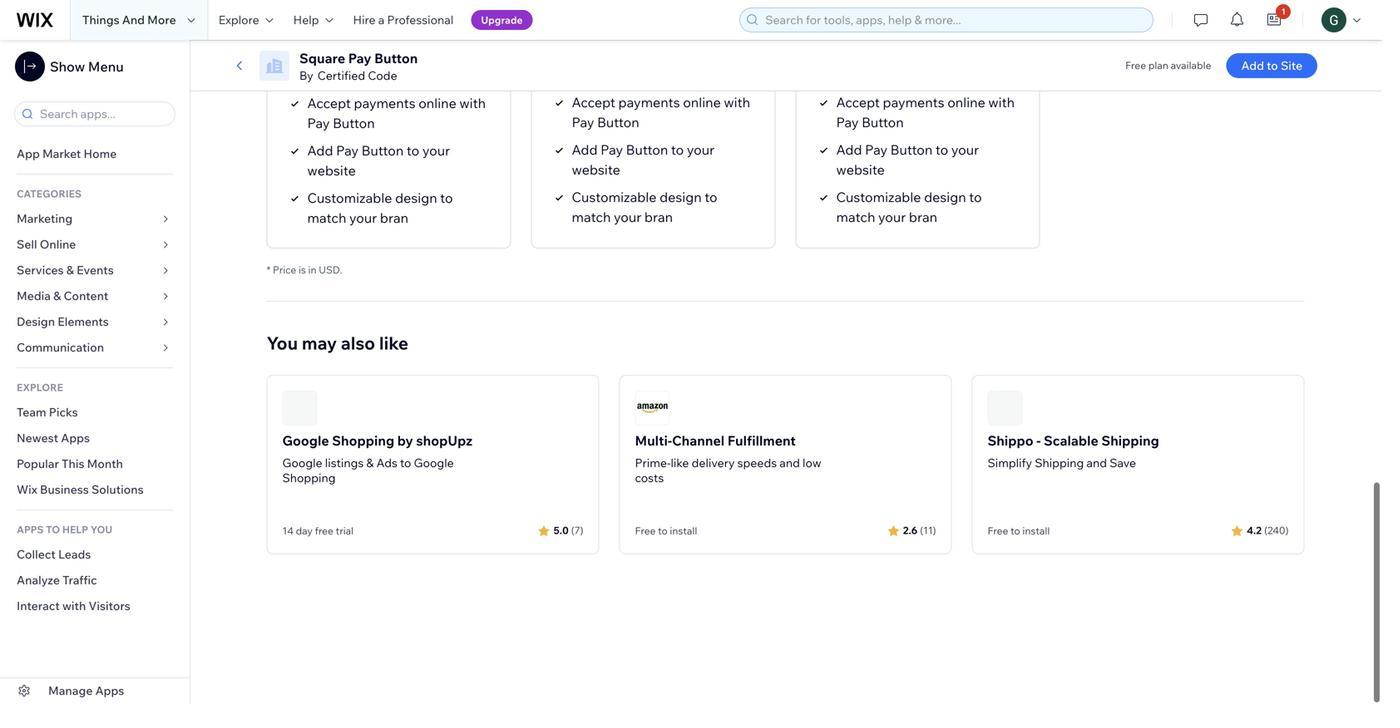 Task type: locate. For each thing, give the bounding box(es) containing it.
customizable design to match your bran for 4
[[572, 189, 717, 226]]

1 horizontal spatial add pay button to your website
[[572, 141, 715, 178]]

free down simplify on the bottom right of page
[[988, 525, 1008, 537]]

match
[[572, 209, 611, 226], [836, 209, 875, 226], [307, 210, 346, 226]]

1 and from the left
[[780, 456, 800, 470]]

sell online link
[[0, 232, 190, 258]]

design
[[660, 189, 702, 206], [924, 189, 966, 206], [395, 190, 437, 206]]

$ left 12
[[816, 25, 824, 40]]

1 horizontal spatial /month
[[864, 29, 911, 46]]

team
[[17, 405, 46, 420]]

add pay button to your website
[[572, 141, 715, 178], [836, 141, 979, 178], [307, 142, 450, 179]]

you may also like
[[267, 332, 409, 354]]

like inside multi-channel fulfillment prime-like delivery speeds and low costs
[[671, 456, 689, 470]]

5.0
[[554, 525, 569, 537]]

content
[[64, 289, 108, 303]]

/month right 12
[[864, 29, 911, 46]]

/month inside the $ 4 00 /month
[[592, 29, 638, 46]]

1 vertical spatial &
[[53, 289, 61, 303]]

& right media
[[53, 289, 61, 303]]

& for media
[[53, 289, 61, 303]]

price
[[273, 264, 296, 276]]

apps right manage at the bottom left of page
[[95, 684, 124, 698]]

online
[[40, 237, 76, 252]]

1 /month from the left
[[592, 29, 638, 46]]

2.6
[[903, 525, 918, 537]]

media
[[17, 289, 51, 303]]

2 horizontal spatial design
[[924, 189, 966, 206]]

and inside shippo - scalable shipping simplify shipping and save
[[1087, 456, 1107, 470]]

wix business solutions link
[[0, 477, 190, 503]]

0 horizontal spatial accept payments online with pay button
[[307, 95, 486, 132]]

1 vertical spatial like
[[671, 456, 689, 470]]

accept payments online with pay button for 4
[[572, 94, 750, 131]]

& inside google shopping by shopupz google listings & ads to google shopping
[[366, 456, 374, 470]]

free to install down simplify on the bottom right of page
[[988, 525, 1050, 537]]

1 horizontal spatial like
[[671, 456, 689, 470]]

free to install down costs
[[635, 525, 697, 537]]

to
[[46, 524, 60, 536]]

add pay button to your website for 4
[[572, 141, 715, 178]]

2 install from the left
[[1023, 525, 1050, 537]]

2 horizontal spatial &
[[366, 456, 374, 470]]

/month for 12
[[864, 29, 911, 46]]

2 horizontal spatial bran
[[909, 209, 937, 226]]

professional
[[387, 12, 454, 27]]

shopping up listings
[[332, 433, 394, 449]]

0 horizontal spatial payments
[[354, 95, 416, 112]]

1
[[1281, 6, 1286, 17]]

0 horizontal spatial &
[[53, 289, 61, 303]]

$ 12 00 /month
[[816, 23, 911, 48]]

channel
[[672, 433, 725, 449]]

in
[[308, 264, 317, 276]]

1 horizontal spatial accept payments online with pay button
[[572, 94, 750, 131]]

manage apps link
[[0, 679, 190, 704]]

media & content
[[17, 289, 108, 303]]

2 00 from the left
[[850, 27, 863, 39]]

customizable for 4
[[572, 189, 657, 206]]

00 inside the $ 4 00 /month
[[577, 27, 590, 39]]

with
[[724, 94, 750, 111], [988, 94, 1015, 111], [459, 95, 486, 112], [62, 599, 86, 613]]

2 vertical spatial &
[[366, 456, 374, 470]]

/month inside the $ 12 00 /month
[[864, 29, 911, 46]]

1 horizontal spatial customizable design to match your bran
[[572, 189, 717, 226]]

00 right 12
[[850, 27, 863, 39]]

& left events
[[66, 263, 74, 277]]

add pay button to your website for 12
[[836, 141, 979, 178]]

and
[[122, 12, 145, 27]]

traffic
[[62, 573, 97, 588]]

google down the google shopping by shopupz logo
[[282, 433, 329, 449]]

team picks
[[17, 405, 78, 420]]

1 horizontal spatial shipping
[[1102, 433, 1159, 449]]

1 horizontal spatial $
[[816, 25, 824, 40]]

& left ads
[[366, 456, 374, 470]]

and left save
[[1087, 456, 1107, 470]]

shipping down scalable
[[1035, 456, 1084, 470]]

app market home link
[[0, 141, 190, 167]]

and left low
[[780, 456, 800, 470]]

delivery
[[692, 456, 735, 470]]

media & content link
[[0, 284, 190, 309]]

accept down the $ 4 00 /month
[[572, 94, 615, 111]]

1 horizontal spatial apps
[[95, 684, 124, 698]]

/month for 4
[[592, 29, 638, 46]]

market
[[42, 146, 81, 161]]

and inside multi-channel fulfillment prime-like delivery speeds and low costs
[[780, 456, 800, 470]]

to
[[1267, 58, 1278, 73], [671, 141, 684, 158], [936, 141, 948, 158], [407, 142, 419, 159], [705, 189, 717, 206], [969, 189, 982, 206], [440, 190, 453, 206], [400, 456, 411, 470], [658, 525, 668, 537], [1011, 525, 1020, 537]]

2 horizontal spatial customizable design to match your bran
[[836, 189, 982, 226]]

communication link
[[0, 335, 190, 361]]

1 vertical spatial apps
[[95, 684, 124, 698]]

2 and from the left
[[1087, 456, 1107, 470]]

0 vertical spatial &
[[66, 263, 74, 277]]

$ inside the $ 4 00 /month
[[552, 25, 559, 40]]

1 horizontal spatial match
[[572, 209, 611, 226]]

newest
[[17, 431, 58, 445]]

1 install from the left
[[670, 525, 697, 537]]

manage apps
[[48, 684, 124, 698]]

checkout
[[318, 67, 375, 84]]

12
[[827, 23, 848, 48]]

install down delivery
[[670, 525, 697, 537]]

1 free to install from the left
[[635, 525, 697, 537]]

2 horizontal spatial customizable
[[836, 189, 921, 206]]

like right "also"
[[379, 332, 409, 354]]

payments for 4
[[618, 94, 680, 111]]

apps for newest apps
[[61, 431, 90, 445]]

bran
[[645, 209, 673, 226], [909, 209, 937, 226], [380, 210, 408, 226]]

sessions/mo
[[378, 67, 457, 84]]

/month
[[592, 29, 638, 46], [864, 29, 911, 46]]

$ left 4 in the top of the page
[[552, 25, 559, 40]]

/month right 4 in the top of the page
[[592, 29, 638, 46]]

explore
[[17, 381, 63, 394]]

2 horizontal spatial add pay button to your website
[[836, 141, 979, 178]]

services & events link
[[0, 258, 190, 284]]

ads
[[376, 456, 397, 470]]

1 horizontal spatial online
[[683, 94, 721, 111]]

shopping down listings
[[282, 471, 336, 485]]

a
[[378, 12, 385, 27]]

0 horizontal spatial install
[[670, 525, 697, 537]]

listings
[[325, 456, 364, 470]]

customizable for 12
[[836, 189, 921, 206]]

upgrade
[[481, 14, 523, 26]]

install for -
[[1023, 525, 1050, 537]]

$ inside the $ 12 00 /month
[[816, 25, 824, 40]]

app market home
[[17, 146, 117, 161]]

communication
[[17, 340, 107, 355]]

visitors
[[89, 599, 130, 613]]

0 horizontal spatial customizable design to match your bran
[[307, 190, 453, 226]]

accept for 12
[[836, 94, 880, 111]]

Search apps... field
[[35, 102, 170, 126]]

button
[[374, 50, 418, 67], [597, 114, 639, 131], [862, 114, 904, 131], [333, 115, 375, 132], [626, 141, 668, 158], [891, 141, 933, 158], [362, 142, 404, 159]]

elements
[[58, 314, 109, 329]]

1 horizontal spatial website
[[572, 161, 620, 178]]

1 00 from the left
[[577, 27, 590, 39]]

2 horizontal spatial accept payments online with pay button
[[836, 94, 1015, 131]]

1 horizontal spatial payments
[[618, 94, 680, 111]]

you
[[267, 332, 298, 354]]

&
[[66, 263, 74, 277], [53, 289, 61, 303], [366, 456, 374, 470]]

1 horizontal spatial design
[[660, 189, 702, 206]]

show menu
[[50, 58, 124, 75]]

0 vertical spatial apps
[[61, 431, 90, 445]]

2 /month from the left
[[864, 29, 911, 46]]

14
[[282, 525, 294, 537]]

like
[[379, 332, 409, 354], [671, 456, 689, 470]]

00 inside the $ 12 00 /month
[[850, 27, 863, 39]]

things and more
[[82, 12, 176, 27]]

team picks link
[[0, 400, 190, 426]]

1 horizontal spatial customizable
[[572, 189, 657, 206]]

analyze
[[17, 573, 60, 588]]

4.2 (240)
[[1247, 525, 1289, 537]]

manage
[[48, 684, 93, 698]]

0 vertical spatial shipping
[[1102, 433, 1159, 449]]

1 horizontal spatial and
[[1087, 456, 1107, 470]]

1 $ from the left
[[552, 25, 559, 40]]

2 horizontal spatial payments
[[883, 94, 945, 111]]

google left listings
[[282, 456, 322, 470]]

install
[[670, 525, 697, 537], [1023, 525, 1050, 537]]

1 horizontal spatial 00
[[850, 27, 863, 39]]

shipping up save
[[1102, 433, 1159, 449]]

bran for 12
[[909, 209, 937, 226]]

free to install
[[635, 525, 697, 537], [988, 525, 1050, 537]]

$ for 4
[[552, 25, 559, 40]]

hire a professional link
[[343, 0, 464, 40]]

free to install for multi-
[[635, 525, 697, 537]]

apps up this
[[61, 431, 90, 445]]

0 horizontal spatial and
[[780, 456, 800, 470]]

online for 4
[[683, 94, 721, 111]]

and
[[780, 456, 800, 470], [1087, 456, 1107, 470]]

install for channel
[[670, 525, 697, 537]]

help
[[293, 12, 319, 27]]

like down channel
[[671, 456, 689, 470]]

0 horizontal spatial $
[[552, 25, 559, 40]]

trial
[[336, 525, 354, 537]]

free up square
[[287, 23, 330, 48]]

1 horizontal spatial free to install
[[988, 525, 1050, 537]]

categories
[[17, 188, 82, 200]]

2 free to install from the left
[[988, 525, 1050, 537]]

accept down certified
[[307, 95, 351, 112]]

pay inside square pay button by certified code
[[348, 50, 371, 67]]

2 $ from the left
[[816, 25, 824, 40]]

1 horizontal spatial &
[[66, 263, 74, 277]]

0 horizontal spatial design
[[395, 190, 437, 206]]

2 horizontal spatial match
[[836, 209, 875, 226]]

0 horizontal spatial shipping
[[1035, 456, 1084, 470]]

0 horizontal spatial accept
[[307, 95, 351, 112]]

0 horizontal spatial 00
[[577, 27, 590, 39]]

to inside google shopping by shopupz google listings & ads to google shopping
[[400, 456, 411, 470]]

0 horizontal spatial free to install
[[635, 525, 697, 537]]

low
[[803, 456, 821, 470]]

popular this month
[[17, 457, 123, 471]]

accept down the $ 12 00 /month
[[836, 94, 880, 111]]

solutions
[[91, 482, 144, 497]]

1 horizontal spatial install
[[1023, 525, 1050, 537]]

1 horizontal spatial bran
[[645, 209, 673, 226]]

apps for manage apps
[[95, 684, 124, 698]]

website for 4
[[572, 161, 620, 178]]

fulfillment
[[728, 433, 796, 449]]

match for 4
[[572, 209, 611, 226]]

add
[[1241, 58, 1264, 73], [572, 141, 598, 158], [836, 141, 862, 158], [307, 142, 333, 159]]

Search for tools, apps, help & more... field
[[760, 8, 1148, 32]]

00 right 4 in the top of the page
[[577, 27, 590, 39]]

free left plan
[[1125, 59, 1146, 72]]

(11)
[[920, 525, 936, 537]]

1 horizontal spatial accept
[[572, 94, 615, 111]]

0 horizontal spatial apps
[[61, 431, 90, 445]]

0 horizontal spatial like
[[379, 332, 409, 354]]

2 horizontal spatial online
[[948, 94, 985, 111]]

free
[[315, 525, 333, 537]]

shipping
[[1102, 433, 1159, 449], [1035, 456, 1084, 470]]

simplify
[[988, 456, 1032, 470]]

0 vertical spatial like
[[379, 332, 409, 354]]

0 horizontal spatial /month
[[592, 29, 638, 46]]

install down simplify on the bottom right of page
[[1023, 525, 1050, 537]]

2 horizontal spatial website
[[836, 161, 885, 178]]

2 horizontal spatial accept
[[836, 94, 880, 111]]



Task type: vqa. For each thing, say whether or not it's contained in the screenshot.
(240)
yes



Task type: describe. For each thing, give the bounding box(es) containing it.
accept payments online with pay button for 12
[[836, 94, 1015, 131]]

00 for 12
[[850, 27, 863, 39]]

0 horizontal spatial customizable
[[307, 190, 392, 206]]

& for services
[[66, 263, 74, 277]]

google shopping by shopupz logo image
[[282, 391, 317, 426]]

design for 12
[[924, 189, 966, 206]]

shippo - scalable shipping simplify shipping and save
[[988, 433, 1159, 470]]

by
[[397, 433, 413, 449]]

add to site button
[[1226, 53, 1318, 78]]

things
[[82, 12, 119, 27]]

help
[[62, 524, 88, 536]]

add inside button
[[1241, 58, 1264, 73]]

0 horizontal spatial online
[[419, 95, 456, 112]]

day
[[296, 525, 313, 537]]

0 horizontal spatial add pay button to your website
[[307, 142, 450, 179]]

shopupz
[[416, 433, 473, 449]]

by
[[299, 68, 313, 83]]

interact with visitors link
[[0, 594, 190, 620]]

multi-channel fulfillment logo image
[[635, 391, 670, 426]]

00 for 4
[[577, 27, 590, 39]]

0 horizontal spatial bran
[[380, 210, 408, 226]]

is
[[299, 264, 306, 276]]

multi-channel fulfillment prime-like delivery speeds and low costs
[[635, 433, 821, 485]]

website for 12
[[836, 161, 885, 178]]

payments for 12
[[883, 94, 945, 111]]

add to site
[[1241, 58, 1303, 73]]

hire
[[353, 12, 376, 27]]

site
[[1281, 58, 1303, 73]]

sidebar element
[[0, 40, 190, 704]]

5.0 (7)
[[554, 525, 583, 537]]

collect
[[17, 547, 56, 562]]

show
[[50, 58, 85, 75]]

$ for 12
[[816, 25, 824, 40]]

match for 12
[[836, 209, 875, 226]]

events
[[77, 263, 114, 277]]

picks
[[49, 405, 78, 420]]

app
[[17, 146, 40, 161]]

wix
[[17, 482, 37, 497]]

* price is in usd.
[[267, 264, 342, 276]]

collect leads
[[17, 547, 91, 562]]

interact with visitors
[[17, 599, 130, 613]]

4
[[563, 23, 576, 48]]

show menu button
[[15, 52, 124, 82]]

accept for 4
[[572, 94, 615, 111]]

button inside square pay button by certified code
[[374, 50, 418, 67]]

0 horizontal spatial match
[[307, 210, 346, 226]]

usd.
[[319, 264, 342, 276]]

save
[[1110, 456, 1136, 470]]

3
[[307, 67, 315, 84]]

scalable
[[1044, 433, 1099, 449]]

analyze traffic
[[17, 573, 97, 588]]

online for 12
[[948, 94, 985, 111]]

marketing
[[17, 211, 73, 226]]

0 horizontal spatial website
[[307, 162, 356, 179]]

multi-
[[635, 433, 672, 449]]

services & events
[[17, 263, 114, 277]]

business
[[40, 482, 89, 497]]

certified
[[318, 68, 365, 83]]

collect leads link
[[0, 542, 190, 568]]

1 button
[[1256, 0, 1293, 40]]

shippo - scalable shipping logo image
[[988, 391, 1023, 426]]

*
[[267, 264, 271, 276]]

may
[[302, 332, 337, 354]]

3 checkout sessions/mo
[[307, 67, 457, 84]]

shippo
[[988, 433, 1034, 449]]

home
[[84, 146, 117, 161]]

4.2
[[1247, 525, 1262, 537]]

services
[[17, 263, 64, 277]]

1 vertical spatial shopping
[[282, 471, 336, 485]]

-
[[1037, 433, 1041, 449]]

prime-
[[635, 456, 671, 470]]

apps to help you
[[17, 524, 112, 536]]

month
[[87, 457, 123, 471]]

design for 4
[[660, 189, 702, 206]]

upgrade button
[[471, 10, 533, 30]]

to inside add to site button
[[1267, 58, 1278, 73]]

more
[[147, 12, 176, 27]]

marketing link
[[0, 206, 190, 232]]

0 vertical spatial shopping
[[332, 433, 394, 449]]

square pay button by certified code
[[299, 50, 418, 83]]

speeds
[[737, 456, 777, 470]]

sell
[[17, 237, 37, 252]]

(240)
[[1264, 525, 1289, 537]]

bran for 4
[[645, 209, 673, 226]]

apps
[[17, 524, 44, 536]]

design
[[17, 314, 55, 329]]

$ 4 00 /month
[[552, 23, 638, 48]]

free down costs
[[635, 525, 656, 537]]

google down shopupz
[[414, 456, 454, 470]]

interact
[[17, 599, 60, 613]]

newest apps
[[17, 431, 90, 445]]

explore
[[218, 12, 259, 27]]

also
[[341, 332, 375, 354]]

1 vertical spatial shipping
[[1035, 456, 1084, 470]]

help button
[[283, 0, 343, 40]]

with inside sidebar element
[[62, 599, 86, 613]]

customizable design to match your bran for 12
[[836, 189, 982, 226]]

hire a professional
[[353, 12, 454, 27]]

available
[[1171, 59, 1211, 72]]

popular this month link
[[0, 452, 190, 477]]

free to install for shippo
[[988, 525, 1050, 537]]



